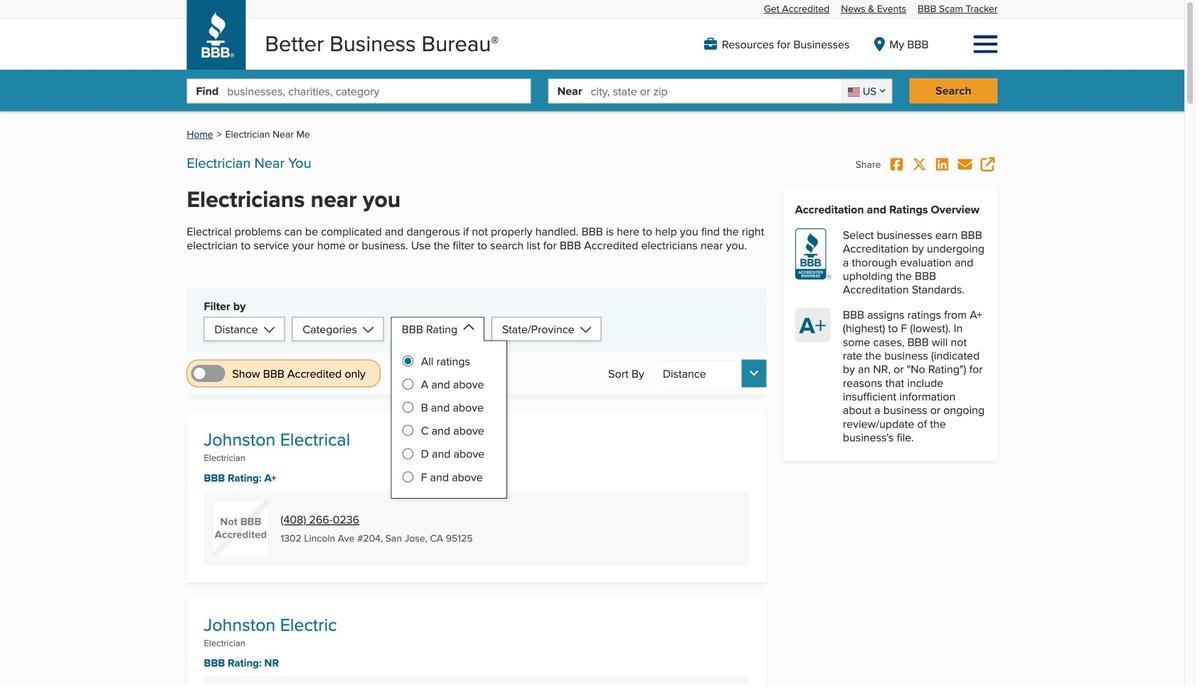 Task type: vqa. For each thing, say whether or not it's contained in the screenshot.
the city, state or zip FIELD
yes



Task type: locate. For each thing, give the bounding box(es) containing it.
None field
[[841, 79, 892, 103]]

group
[[402, 354, 496, 484]]

None button
[[656, 359, 767, 387]]



Task type: describe. For each thing, give the bounding box(es) containing it.
not bbb accredited image
[[212, 500, 269, 557]]

accreditation standards image
[[795, 228, 832, 280]]

city, state or zip field
[[591, 79, 841, 103]]

businesses, charities, category search field
[[227, 79, 530, 103]]



